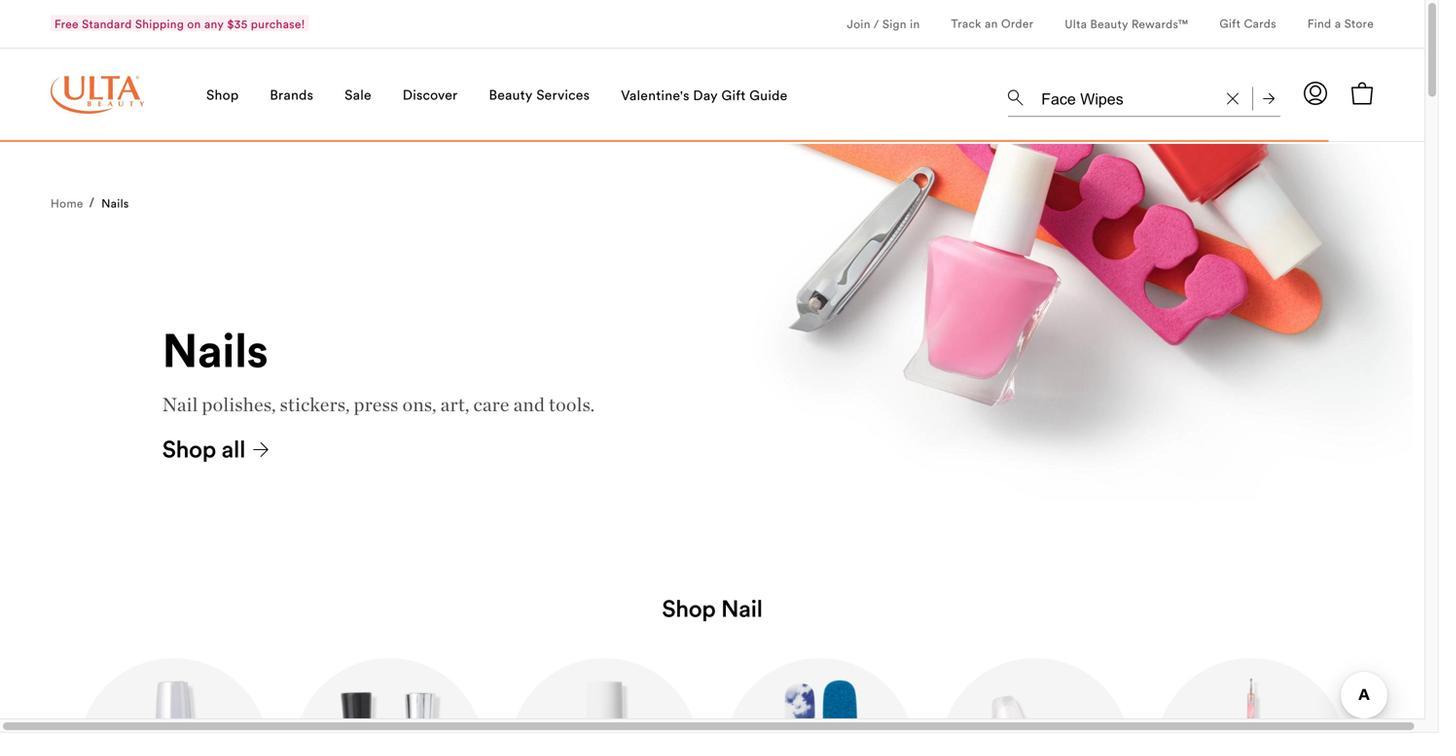 Task type: describe. For each thing, give the bounding box(es) containing it.
join
[[847, 17, 871, 31]]

join / sign in button
[[847, 0, 920, 48]]

home link
[[51, 196, 83, 214]]

in
[[910, 17, 920, 31]]

guide
[[750, 87, 788, 104]]

stickers,
[[280, 393, 350, 416]]

discover
[[403, 86, 458, 104]]

0 horizontal spatial gift
[[722, 87, 746, 104]]

clear search image
[[1227, 93, 1239, 105]]

valentine's
[[621, 87, 690, 104]]

ulta beauty rewards™ button
[[1065, 0, 1189, 48]]

find
[[1308, 16, 1332, 30]]

care
[[473, 393, 510, 416]]

shop for shop
[[206, 86, 239, 104]]

day
[[693, 87, 718, 104]]

shop all
[[162, 434, 245, 464]]

standard
[[82, 17, 132, 31]]

shop button
[[206, 48, 239, 142]]

beauty services
[[489, 86, 590, 104]]

submit image
[[1263, 93, 1275, 105]]

brands
[[270, 86, 314, 104]]

tools.
[[549, 393, 595, 416]]

sign
[[882, 17, 907, 31]]

order
[[1001, 16, 1034, 30]]

a
[[1335, 16, 1341, 30]]

track
[[951, 16, 982, 30]]

free
[[54, 17, 79, 31]]

track an order
[[951, 16, 1034, 30]]

log in to your ulta account image
[[1304, 82, 1327, 105]]

valentine's day gift guide link
[[621, 87, 788, 106]]

0 items in bag image
[[1351, 82, 1374, 105]]

cards
[[1244, 16, 1277, 30]]

gift cards
[[1220, 16, 1277, 30]]

/
[[874, 17, 879, 31]]

store
[[1344, 16, 1374, 30]]

free standard shipping on any $35 purchase!
[[54, 17, 305, 31]]

back to top image
[[1358, 651, 1374, 667]]

all
[[221, 434, 245, 464]]

0 vertical spatial beauty
[[1090, 17, 1128, 31]]

nail polishes, stickers, press ons, art, care and tools.
[[162, 393, 595, 416]]

valentine's day gift guide
[[621, 87, 788, 104]]

1 vertical spatial nails
[[162, 321, 268, 380]]

art,
[[440, 393, 470, 416]]

gift inside "link"
[[1220, 16, 1241, 30]]



Task type: locate. For each thing, give the bounding box(es) containing it.
gift cards link
[[1220, 16, 1277, 34]]

shop nail
[[662, 594, 763, 624]]

gift left cards
[[1220, 16, 1241, 30]]

1 vertical spatial nail
[[721, 594, 763, 624]]

shop
[[206, 86, 239, 104], [162, 434, 216, 464], [662, 594, 716, 624]]

rewards™
[[1132, 17, 1189, 31]]

on
[[187, 17, 201, 31]]

join / sign in
[[847, 17, 920, 31]]

Search products and more search field
[[1039, 78, 1215, 112]]

home
[[51, 196, 83, 211]]

0 horizontal spatial nail
[[162, 393, 198, 416]]

0 vertical spatial shop
[[206, 86, 239, 104]]

find a store link
[[1308, 16, 1374, 34]]

go to ulta beauty homepage image
[[51, 76, 144, 114]]

0 horizontal spatial nails
[[101, 196, 129, 211]]

1 horizontal spatial gift
[[1220, 16, 1241, 30]]

shop all link
[[162, 434, 269, 465]]

press
[[354, 393, 399, 416]]

shop for shop nail
[[662, 594, 716, 624]]

ulta beauty rewards™
[[1065, 17, 1189, 31]]

0 horizontal spatial beauty
[[489, 86, 533, 104]]

beauty right 'ulta'
[[1090, 17, 1128, 31]]

1 vertical spatial beauty
[[489, 86, 533, 104]]

0 vertical spatial nail
[[162, 393, 198, 416]]

nails up polishes,
[[162, 321, 268, 380]]

shop inside shop all 'link'
[[162, 434, 216, 464]]

ulta
[[1065, 17, 1087, 31]]

beauty left services on the left
[[489, 86, 533, 104]]

shipping
[[135, 17, 184, 31]]

beauty services button
[[489, 48, 590, 142]]

gift right 'day'
[[722, 87, 746, 104]]

an
[[985, 16, 998, 30]]

1 vertical spatial gift
[[722, 87, 746, 104]]

gift
[[1220, 16, 1241, 30], [722, 87, 746, 104]]

find a store
[[1308, 16, 1374, 30]]

nails right home
[[101, 196, 129, 211]]

sale
[[345, 86, 372, 104]]

purchase!
[[251, 17, 305, 31]]

nail
[[162, 393, 198, 416], [721, 594, 763, 624]]

sale button
[[345, 48, 372, 142]]

brands button
[[270, 48, 314, 142]]

0 vertical spatial nails
[[101, 196, 129, 211]]

1 horizontal spatial beauty
[[1090, 17, 1128, 31]]

None search field
[[1008, 74, 1281, 121]]

and
[[513, 393, 545, 416]]

1 horizontal spatial nails
[[162, 321, 268, 380]]

nails
[[101, 196, 129, 211], [162, 321, 268, 380]]

any
[[204, 17, 224, 31]]

polishes,
[[202, 393, 276, 416]]

track an order link
[[951, 16, 1034, 34]]

0 vertical spatial gift
[[1220, 16, 1241, 30]]

shop for shop all
[[162, 434, 216, 464]]

1 horizontal spatial nail
[[721, 594, 763, 624]]

1 vertical spatial shop
[[162, 434, 216, 464]]

discover button
[[403, 48, 458, 142]]

services
[[536, 86, 590, 104]]

$35
[[227, 17, 248, 31]]

beauty
[[1090, 17, 1128, 31], [489, 86, 533, 104]]

ons,
[[402, 393, 437, 416]]

2 vertical spatial shop
[[662, 594, 716, 624]]



Task type: vqa. For each thing, say whether or not it's contained in the screenshot.
Glamnetic Siren Press-On Nails #5 image
no



